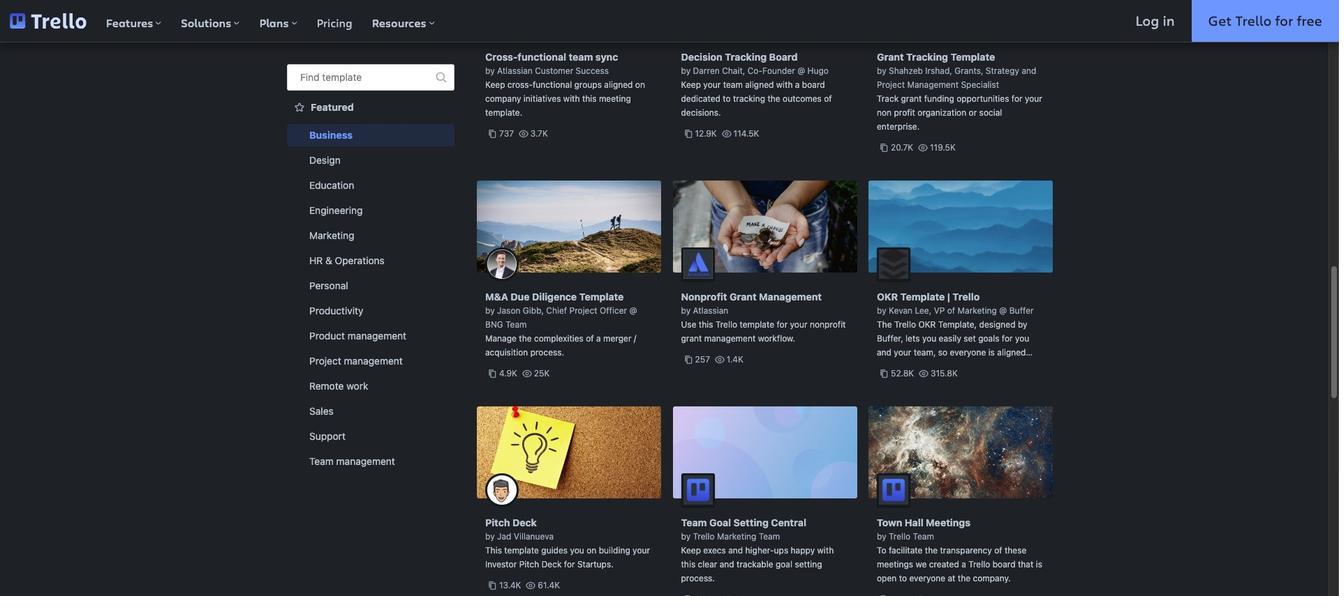 Task type: vqa. For each thing, say whether or not it's contained in the screenshot.


Task type: locate. For each thing, give the bounding box(es) containing it.
0 horizontal spatial with
[[563, 94, 580, 104]]

20.7k
[[891, 142, 913, 153]]

2 horizontal spatial a
[[961, 560, 966, 570]]

okr
[[877, 291, 898, 303], [918, 320, 936, 330]]

0 horizontal spatial grant
[[681, 334, 702, 344]]

@
[[797, 66, 805, 76], [629, 306, 637, 316], [999, 306, 1007, 316]]

119.5k
[[930, 142, 956, 153]]

114.5k
[[733, 128, 759, 139]]

your up towards
[[894, 348, 911, 358]]

to down meetings
[[899, 574, 907, 584]]

13.4k
[[499, 581, 521, 591]]

solutions
[[181, 15, 231, 31]]

keep up dedicated
[[681, 80, 701, 90]]

support link
[[287, 426, 454, 448]]

marketing up 'template,'
[[957, 306, 997, 316]]

workflow.
[[758, 334, 795, 344]]

opportunities
[[957, 94, 1009, 104]]

1 horizontal spatial a
[[795, 80, 800, 90]]

0 vertical spatial everyone
[[950, 348, 986, 358]]

&
[[325, 255, 332, 267]]

trello up execs
[[693, 532, 715, 542]]

vp
[[934, 306, 945, 316]]

2 horizontal spatial @
[[999, 306, 1007, 316]]

1 horizontal spatial team
[[723, 80, 743, 90]]

setting
[[795, 560, 822, 570]]

0 vertical spatial process.
[[530, 348, 564, 358]]

pitch up jad
[[485, 517, 510, 529]]

a for town
[[961, 560, 966, 570]]

1 horizontal spatial tracking
[[906, 51, 948, 63]]

company
[[485, 94, 521, 104]]

0 vertical spatial with
[[776, 80, 793, 90]]

team down hall
[[913, 532, 934, 542]]

the
[[877, 320, 892, 330]]

a inside decision tracking board by darren chait, co-founder @ hugo keep your team aligned with a board dedicated to tracking the outcomes of decisions.
[[795, 80, 800, 90]]

0 vertical spatial to
[[723, 94, 731, 104]]

productivity link
[[287, 300, 454, 323]]

template up 'workflow.'
[[740, 320, 774, 330]]

hugo
[[807, 66, 829, 76]]

template
[[322, 71, 362, 83], [740, 320, 774, 330], [504, 546, 539, 556]]

social
[[979, 108, 1002, 118]]

2 vertical spatial project
[[309, 355, 341, 367]]

Find template field
[[287, 64, 454, 91]]

for inside "link"
[[1275, 11, 1293, 30]]

template down villanueva
[[504, 546, 539, 556]]

a inside town hall meetings by trello team to facilitate the transparency of these meetings we created a trello board that is open to everyone at the company.
[[961, 560, 966, 570]]

1 vertical spatial with
[[563, 94, 580, 104]]

everyone down we
[[909, 574, 945, 584]]

1 horizontal spatial management
[[907, 80, 959, 90]]

this right use
[[699, 320, 713, 330]]

team up success
[[569, 51, 593, 63]]

and right execs
[[728, 546, 743, 556]]

manage
[[485, 334, 517, 344]]

guides
[[541, 546, 568, 556]]

is down goals
[[988, 348, 995, 358]]

for down guides
[[564, 560, 575, 570]]

okr down lee,
[[918, 320, 936, 330]]

management inside 'link'
[[344, 355, 403, 367]]

keep up company
[[485, 80, 505, 90]]

business link
[[287, 124, 454, 147]]

0 horizontal spatial tracking
[[725, 51, 767, 63]]

town
[[877, 517, 902, 529]]

by up 'bng' in the left bottom of the page
[[485, 306, 495, 316]]

1 horizontal spatial you
[[922, 334, 936, 344]]

resources button
[[362, 0, 444, 42]]

0 vertical spatial functional
[[518, 51, 566, 63]]

the down team,
[[911, 362, 923, 372]]

this down groups on the left
[[582, 94, 597, 104]]

2 horizontal spatial template
[[951, 51, 995, 63]]

0 horizontal spatial template
[[322, 71, 362, 83]]

a left merger at the left of the page
[[596, 334, 601, 344]]

with down founder on the top right of the page
[[776, 80, 793, 90]]

okr up kevan
[[877, 291, 898, 303]]

0 horizontal spatial aligned
[[604, 80, 633, 90]]

is
[[988, 348, 995, 358], [1036, 560, 1042, 570]]

the inside 'okr template | trello by kevan lee, vp of marketing @ buffer the trello okr template, designed by buffer, lets you easily set goals for you and your team, so everyone is aligned towards the same objectives.'
[[911, 362, 923, 372]]

2 horizontal spatial aligned
[[997, 348, 1026, 358]]

for left free
[[1275, 11, 1293, 30]]

keep up "clear"
[[681, 546, 701, 556]]

board down 'these'
[[993, 560, 1015, 570]]

grant inside grant tracking template by shahzeb irshad, grants, strategy and project management specialist track grant funding opportunities for your non profit organization or social enterprise.
[[877, 51, 904, 63]]

project management link
[[287, 350, 454, 373]]

process. down "clear"
[[681, 574, 715, 584]]

a up outcomes in the right top of the page
[[795, 80, 800, 90]]

@ for m&a due diligence template
[[629, 306, 637, 316]]

and inside grant tracking template by shahzeb irshad, grants, strategy and project management specialist track grant funding opportunities for your non profit organization or social enterprise.
[[1022, 66, 1036, 76]]

team goal setting central by trello marketing team keep execs and higher-ups happy with this clear and trackable goal setting process.
[[681, 517, 834, 584]]

you up team,
[[922, 334, 936, 344]]

0 horizontal spatial board
[[802, 80, 825, 90]]

0 vertical spatial is
[[988, 348, 995, 358]]

management inside nonprofit grant management by atlassian use this trello template for your nonprofit grant management workflow.
[[759, 291, 822, 303]]

irshad,
[[925, 66, 952, 76]]

aligned down the co-
[[745, 80, 774, 90]]

town hall meetings by trello team to facilitate the transparency of these meetings we created a trello board that is open to everyone at the company.
[[877, 517, 1042, 584]]

0 horizontal spatial okr
[[877, 291, 898, 303]]

is right that
[[1036, 560, 1042, 570]]

0 vertical spatial board
[[802, 80, 825, 90]]

transparency
[[940, 546, 992, 556]]

on inside pitch deck by jad villanueva this template guides you on building your investor pitch deck for startups.
[[587, 546, 596, 556]]

1 vertical spatial template
[[740, 320, 774, 330]]

2 horizontal spatial marketing
[[957, 306, 997, 316]]

1 vertical spatial pitch
[[519, 560, 539, 570]]

trello up facilitate
[[889, 532, 910, 542]]

atlassian
[[497, 66, 533, 76], [693, 306, 728, 316]]

2 horizontal spatial with
[[817, 546, 834, 556]]

template up grants,
[[951, 51, 995, 63]]

functional up customer
[[518, 51, 566, 63]]

by down trello marketing team icon
[[681, 532, 691, 542]]

trello right get
[[1235, 11, 1272, 30]]

1 vertical spatial everyone
[[909, 574, 945, 584]]

template up featured
[[322, 71, 362, 83]]

project up track
[[877, 80, 905, 90]]

team down 'jason'
[[506, 320, 527, 330]]

with up setting
[[817, 546, 834, 556]]

grant right the nonprofit
[[730, 291, 757, 303]]

plans button
[[250, 0, 307, 42]]

0 vertical spatial grant
[[877, 51, 904, 63]]

1 horizontal spatial is
[[1036, 560, 1042, 570]]

for down designed
[[1002, 334, 1013, 344]]

1 horizontal spatial deck
[[541, 560, 562, 570]]

your inside nonprofit grant management by atlassian use this trello template for your nonprofit grant management workflow.
[[790, 320, 807, 330]]

and
[[1022, 66, 1036, 76], [877, 348, 892, 358], [728, 546, 743, 556], [720, 560, 734, 570]]

2 vertical spatial a
[[961, 560, 966, 570]]

trackable
[[737, 560, 773, 570]]

marketing down 'setting'
[[717, 532, 756, 542]]

trello inside team goal setting central by trello marketing team keep execs and higher-ups happy with this clear and trackable goal setting process.
[[693, 532, 715, 542]]

features button
[[96, 0, 171, 42]]

with down groups on the left
[[563, 94, 580, 104]]

pitch
[[485, 517, 510, 529], [519, 560, 539, 570]]

@ inside 'okr template | trello by kevan lee, vp of marketing @ buffer the trello okr template, designed by buffer, lets you easily set goals for you and your team, so everyone is aligned towards the same objectives.'
[[999, 306, 1007, 316]]

0 vertical spatial okr
[[877, 291, 898, 303]]

your right opportunities
[[1025, 94, 1042, 104]]

the right tracking
[[768, 94, 780, 104]]

engineering
[[309, 205, 363, 216]]

remote
[[309, 380, 344, 392]]

by down cross-
[[485, 66, 495, 76]]

2 vertical spatial marketing
[[717, 532, 756, 542]]

0 vertical spatial atlassian
[[497, 66, 533, 76]]

pitch right investor
[[519, 560, 539, 570]]

0 horizontal spatial everyone
[[909, 574, 945, 584]]

0 vertical spatial a
[[795, 80, 800, 90]]

2 vertical spatial this
[[681, 560, 695, 570]]

grant up "shahzeb"
[[877, 51, 904, 63]]

@ inside m&a due diligence template by jason gibb, chief project officer @ bng team manage the complexities of a merger / acquisition process.
[[629, 306, 637, 316]]

with inside team goal setting central by trello marketing team keep execs and higher-ups happy with this clear and trackable goal setting process.
[[817, 546, 834, 556]]

bng
[[485, 320, 503, 330]]

0 horizontal spatial on
[[587, 546, 596, 556]]

by left "shahzeb"
[[877, 66, 886, 76]]

template.
[[485, 108, 522, 118]]

2 vertical spatial with
[[817, 546, 834, 556]]

0 horizontal spatial team
[[569, 51, 593, 63]]

tracking up the co-
[[725, 51, 767, 63]]

keep inside team goal setting central by trello marketing team keep execs and higher-ups happy with this clear and trackable goal setting process.
[[681, 546, 701, 556]]

team inside m&a due diligence template by jason gibb, chief project officer @ bng team manage the complexities of a merger / acquisition process.
[[506, 320, 527, 330]]

1 vertical spatial process.
[[681, 574, 715, 584]]

1 horizontal spatial aligned
[[745, 80, 774, 90]]

0 vertical spatial marketing
[[309, 230, 354, 242]]

grant
[[901, 94, 922, 104], [681, 334, 702, 344]]

track
[[877, 94, 899, 104]]

1 horizontal spatial template
[[504, 546, 539, 556]]

0 horizontal spatial you
[[570, 546, 584, 556]]

everyone down set
[[950, 348, 986, 358]]

0 horizontal spatial pitch
[[485, 517, 510, 529]]

this
[[582, 94, 597, 104], [699, 320, 713, 330], [681, 560, 695, 570]]

your right building
[[633, 546, 650, 556]]

marketing link
[[287, 225, 454, 247]]

hr
[[309, 255, 323, 267]]

enterprise.
[[877, 121, 920, 132]]

cross-functional team sync by atlassian customer success keep cross-functional groups aligned on company initiatives with this meeting template.
[[485, 51, 645, 118]]

deck
[[512, 517, 537, 529], [541, 560, 562, 570]]

with for decision
[[776, 80, 793, 90]]

kevan lee, vp of marketing @ buffer image
[[877, 248, 910, 281]]

solutions button
[[171, 0, 250, 42]]

0 vertical spatial management
[[907, 80, 959, 90]]

1 horizontal spatial marketing
[[717, 532, 756, 542]]

success
[[576, 66, 609, 76]]

for
[[1275, 11, 1293, 30], [1011, 94, 1022, 104], [777, 320, 788, 330], [1002, 334, 1013, 344], [564, 560, 575, 570]]

1 horizontal spatial project
[[569, 306, 597, 316]]

project inside m&a due diligence template by jason gibb, chief project officer @ bng team manage the complexities of a merger / acquisition process.
[[569, 306, 597, 316]]

aligned down goals
[[997, 348, 1026, 358]]

with inside decision tracking board by darren chait, co-founder @ hugo keep your team aligned with a board dedicated to tracking the outcomes of decisions.
[[776, 80, 793, 90]]

on right groups on the left
[[635, 80, 645, 90]]

2 horizontal spatial template
[[740, 320, 774, 330]]

personal
[[309, 280, 348, 292]]

business
[[309, 129, 353, 141]]

the up we
[[925, 546, 938, 556]]

this inside team goal setting central by trello marketing team keep execs and higher-ups happy with this clear and trackable goal setting process.
[[681, 560, 695, 570]]

the right at
[[958, 574, 970, 584]]

your down darren
[[703, 80, 721, 90]]

of
[[824, 94, 832, 104], [947, 306, 955, 316], [586, 334, 594, 344], [994, 546, 1002, 556]]

grant inside nonprofit grant management by atlassian use this trello template for your nonprofit grant management workflow.
[[730, 291, 757, 303]]

grant down use
[[681, 334, 702, 344]]

0 horizontal spatial management
[[759, 291, 822, 303]]

your inside 'okr template | trello by kevan lee, vp of marketing @ buffer the trello okr template, designed by buffer, lets you easily set goals for you and your team, so everyone is aligned towards the same objectives.'
[[894, 348, 911, 358]]

0 horizontal spatial process.
[[530, 348, 564, 358]]

0 vertical spatial pitch
[[485, 517, 510, 529]]

1 vertical spatial grant
[[730, 291, 757, 303]]

1 tracking from the left
[[725, 51, 767, 63]]

trello down the nonprofit
[[716, 320, 737, 330]]

of right outcomes in the right top of the page
[[824, 94, 832, 104]]

chait,
[[722, 66, 745, 76]]

0 horizontal spatial @
[[629, 306, 637, 316]]

the inside m&a due diligence template by jason gibb, chief project officer @ bng team manage the complexities of a merger / acquisition process.
[[519, 334, 532, 344]]

to inside decision tracking board by darren chait, co-founder @ hugo keep your team aligned with a board dedicated to tracking the outcomes of decisions.
[[723, 94, 731, 104]]

trello up company.
[[968, 560, 990, 570]]

towards
[[877, 362, 908, 372]]

1 vertical spatial okr
[[918, 320, 936, 330]]

find
[[300, 71, 319, 83]]

tracking up irshad,
[[906, 51, 948, 63]]

management down product management link
[[344, 355, 403, 367]]

0 vertical spatial template
[[322, 71, 362, 83]]

everyone inside 'okr template | trello by kevan lee, vp of marketing @ buffer the trello okr template, designed by buffer, lets you easily set goals for you and your team, so everyone is aligned towards the same objectives.'
[[950, 348, 986, 358]]

0 horizontal spatial atlassian
[[497, 66, 533, 76]]

goal
[[709, 517, 731, 529]]

management down the productivity link
[[348, 330, 406, 342]]

1 vertical spatial functional
[[533, 80, 572, 90]]

meeting
[[599, 94, 631, 104]]

0 horizontal spatial project
[[309, 355, 341, 367]]

you inside pitch deck by jad villanueva this template guides you on building your investor pitch deck for startups.
[[570, 546, 584, 556]]

1 horizontal spatial grant
[[877, 51, 904, 63]]

0 horizontal spatial marketing
[[309, 230, 354, 242]]

1 vertical spatial grant
[[681, 334, 702, 344]]

non
[[877, 108, 892, 118]]

1 horizontal spatial grant
[[901, 94, 922, 104]]

1 vertical spatial marketing
[[957, 306, 997, 316]]

aligned up meeting
[[604, 80, 633, 90]]

of left merger at the left of the page
[[586, 334, 594, 344]]

tracking for decision
[[725, 51, 767, 63]]

0 horizontal spatial grant
[[730, 291, 757, 303]]

functional down customer
[[533, 80, 572, 90]]

plans
[[259, 15, 289, 31]]

0 horizontal spatial is
[[988, 348, 995, 358]]

1 horizontal spatial this
[[681, 560, 695, 570]]

1 vertical spatial project
[[569, 306, 597, 316]]

1 vertical spatial management
[[759, 291, 822, 303]]

management up 1.4k on the right
[[704, 334, 756, 344]]

board inside town hall meetings by trello team to facilitate the transparency of these meetings we created a trello board that is open to everyone at the company.
[[993, 560, 1015, 570]]

atlassian inside cross-functional team sync by atlassian customer success keep cross-functional groups aligned on company initiatives with this meeting template.
[[497, 66, 533, 76]]

1 vertical spatial to
[[899, 574, 907, 584]]

by up to
[[877, 532, 886, 542]]

functional
[[518, 51, 566, 63], [533, 80, 572, 90]]

cross-
[[507, 80, 533, 90]]

257
[[695, 355, 710, 365]]

@ up designed
[[999, 306, 1007, 316]]

team
[[569, 51, 593, 63], [723, 80, 743, 90]]

to
[[723, 94, 731, 104], [899, 574, 907, 584]]

on inside cross-functional team sync by atlassian customer success keep cross-functional groups aligned on company initiatives with this meeting template.
[[635, 80, 645, 90]]

team down chait,
[[723, 80, 743, 90]]

on up the startups.
[[587, 546, 596, 556]]

atlassian down the nonprofit
[[693, 306, 728, 316]]

gibb,
[[523, 306, 544, 316]]

team left goal
[[681, 517, 707, 529]]

board
[[802, 80, 825, 90], [993, 560, 1015, 570]]

0 vertical spatial project
[[877, 80, 905, 90]]

process. for goal
[[681, 574, 715, 584]]

team management
[[309, 456, 395, 468]]

of inside m&a due diligence template by jason gibb, chief project officer @ bng team manage the complexities of a merger / acquisition process.
[[586, 334, 594, 344]]

by up use
[[681, 306, 691, 316]]

trello team image
[[877, 474, 910, 508]]

grant up profit
[[901, 94, 922, 104]]

of inside decision tracking board by darren chait, co-founder @ hugo keep your team aligned with a board dedicated to tracking the outcomes of decisions.
[[824, 94, 832, 104]]

management for project management
[[344, 355, 403, 367]]

everyone inside town hall meetings by trello team to facilitate the transparency of these meetings we created a trello board that is open to everyone at the company.
[[909, 574, 945, 584]]

team inside decision tracking board by darren chait, co-founder @ hugo keep your team aligned with a board dedicated to tracking the outcomes of decisions.
[[723, 80, 743, 90]]

by left darren
[[681, 66, 691, 76]]

is inside 'okr template | trello by kevan lee, vp of marketing @ buffer the trello okr template, designed by buffer, lets you easily set goals for you and your team, so everyone is aligned towards the same objectives.'
[[988, 348, 995, 358]]

1 horizontal spatial with
[[776, 80, 793, 90]]

0 vertical spatial grant
[[901, 94, 922, 104]]

1 horizontal spatial to
[[899, 574, 907, 584]]

the up 'acquisition'
[[519, 334, 532, 344]]

keep inside cross-functional team sync by atlassian customer success keep cross-functional groups aligned on company initiatives with this meeting template.
[[485, 80, 505, 90]]

1 vertical spatial deck
[[541, 560, 562, 570]]

management up 'workflow.'
[[759, 291, 822, 303]]

315.8k
[[931, 369, 958, 379]]

and right strategy
[[1022, 66, 1036, 76]]

pitch deck by jad villanueva this template guides you on building your investor pitch deck for startups.
[[485, 517, 650, 570]]

1 vertical spatial team
[[723, 80, 743, 90]]

management down irshad,
[[907, 80, 959, 90]]

board
[[769, 51, 798, 63]]

process. inside team goal setting central by trello marketing team keep execs and higher-ups happy with this clear and trackable goal setting process.
[[681, 574, 715, 584]]

process. inside m&a due diligence template by jason gibb, chief project officer @ bng team manage the complexities of a merger / acquisition process.
[[530, 348, 564, 358]]

by inside nonprofit grant management by atlassian use this trello template for your nonprofit grant management workflow.
[[681, 306, 691, 316]]

0 vertical spatial this
[[582, 94, 597, 104]]

of left 'these'
[[994, 546, 1002, 556]]

0 vertical spatial team
[[569, 51, 593, 63]]

for inside grant tracking template by shahzeb irshad, grants, strategy and project management specialist track grant funding opportunities for your non profit organization or social enterprise.
[[1011, 94, 1022, 104]]

process. down the complexities
[[530, 348, 564, 358]]

tracking inside decision tracking board by darren chait, co-founder @ hugo keep your team aligned with a board dedicated to tracking the outcomes of decisions.
[[725, 51, 767, 63]]

a
[[795, 80, 800, 90], [596, 334, 601, 344], [961, 560, 966, 570]]

investor
[[485, 560, 517, 570]]

of inside 'okr template | trello by kevan lee, vp of marketing @ buffer the trello okr template, designed by buffer, lets you easily set goals for you and your team, so everyone is aligned towards the same objectives.'
[[947, 306, 955, 316]]

by left jad
[[485, 532, 495, 542]]

atlassian image
[[681, 248, 715, 281]]

1 vertical spatial a
[[596, 334, 601, 344]]

1 horizontal spatial process.
[[681, 574, 715, 584]]

template inside pitch deck by jad villanueva this template guides you on building your investor pitch deck for startups.
[[504, 546, 539, 556]]

marketing up &
[[309, 230, 354, 242]]

0 horizontal spatial template
[[579, 291, 624, 303]]

2 horizontal spatial project
[[877, 80, 905, 90]]

by inside pitch deck by jad villanueva this template guides you on building your investor pitch deck for startups.
[[485, 532, 495, 542]]

log in
[[1136, 11, 1175, 30]]

1 horizontal spatial atlassian
[[693, 306, 728, 316]]

marketing inside team goal setting central by trello marketing team keep execs and higher-ups happy with this clear and trackable goal setting process.
[[717, 532, 756, 542]]

template up officer
[[579, 291, 624, 303]]

by inside m&a due diligence template by jason gibb, chief project officer @ bng team manage the complexities of a merger / acquisition process.
[[485, 306, 495, 316]]

board down the hugo
[[802, 80, 825, 90]]

and down buffer,
[[877, 348, 892, 358]]

1 horizontal spatial @
[[797, 66, 805, 76]]

0 horizontal spatial to
[[723, 94, 731, 104]]

0 horizontal spatial this
[[582, 94, 597, 104]]

1 vertical spatial is
[[1036, 560, 1042, 570]]

/
[[634, 334, 636, 344]]

operations
[[335, 255, 385, 267]]

project right chief
[[569, 306, 597, 316]]

1 vertical spatial this
[[699, 320, 713, 330]]

1 horizontal spatial template
[[900, 291, 945, 303]]

1 horizontal spatial board
[[993, 560, 1015, 570]]

tracking inside grant tracking template by shahzeb irshad, grants, strategy and project management specialist track grant funding opportunities for your non profit organization or social enterprise.
[[906, 51, 948, 63]]

keep for cross-
[[485, 80, 505, 90]]

trello image
[[10, 13, 86, 29], [10, 13, 86, 29]]

@ right officer
[[629, 306, 637, 316]]

get trello for free
[[1208, 11, 1322, 30]]

@ left the hugo
[[797, 66, 805, 76]]

1 horizontal spatial on
[[635, 80, 645, 90]]

find template
[[300, 71, 362, 83]]

1 vertical spatial on
[[587, 546, 596, 556]]

2 tracking from the left
[[906, 51, 948, 63]]

of right vp
[[947, 306, 955, 316]]

project
[[877, 80, 905, 90], [569, 306, 597, 316], [309, 355, 341, 367]]

for down strategy
[[1011, 94, 1022, 104]]

deck down guides
[[541, 560, 562, 570]]

2 horizontal spatial this
[[699, 320, 713, 330]]



Task type: describe. For each thing, give the bounding box(es) containing it.
1 horizontal spatial pitch
[[519, 560, 539, 570]]

execs
[[703, 546, 726, 556]]

decision tracking board by darren chait, co-founder @ hugo keep your team aligned with a board dedicated to tracking the outcomes of decisions.
[[681, 51, 832, 118]]

by up "the"
[[877, 306, 886, 316]]

template inside 'okr template | trello by kevan lee, vp of marketing @ buffer the trello okr template, designed by buffer, lets you easily set goals for you and your team, so everyone is aligned towards the same objectives.'
[[900, 291, 945, 303]]

trello right | on the right of page
[[953, 291, 980, 303]]

trello inside get trello for free "link"
[[1235, 11, 1272, 30]]

organization
[[918, 108, 966, 118]]

or
[[969, 108, 977, 118]]

hall
[[905, 517, 923, 529]]

meetings
[[926, 517, 970, 529]]

buffer
[[1009, 306, 1034, 316]]

1 horizontal spatial okr
[[918, 320, 936, 330]]

team down support
[[309, 456, 334, 468]]

co-
[[747, 66, 762, 76]]

dedicated
[[681, 94, 720, 104]]

startups.
[[577, 560, 613, 570]]

2 horizontal spatial you
[[1015, 334, 1029, 344]]

chief
[[546, 306, 567, 316]]

central
[[771, 517, 806, 529]]

facilitate
[[889, 546, 923, 556]]

outcomes
[[783, 94, 822, 104]]

aligned inside 'okr template | trello by kevan lee, vp of marketing @ buffer the trello okr template, designed by buffer, lets you easily set goals for you and your team, so everyone is aligned towards the same objectives.'
[[997, 348, 1026, 358]]

trello marketing team image
[[681, 474, 715, 508]]

with inside cross-functional team sync by atlassian customer success keep cross-functional groups aligned on company initiatives with this meeting template.
[[563, 94, 580, 104]]

ups
[[774, 546, 788, 556]]

complexities
[[534, 334, 584, 344]]

jason gibb, chief project officer @ bng team image
[[485, 248, 519, 281]]

a for decision
[[795, 80, 800, 90]]

team inside town hall meetings by trello team to facilitate the transparency of these meetings we created a trello board that is open to everyone at the company.
[[913, 532, 934, 542]]

goal
[[776, 560, 792, 570]]

management inside nonprofit grant management by atlassian use this trello template for your nonprofit grant management workflow.
[[704, 334, 756, 344]]

hr & operations link
[[287, 250, 454, 272]]

project management
[[309, 355, 403, 367]]

easily
[[939, 334, 961, 344]]

61.4k
[[538, 581, 560, 591]]

@ for okr template | trello
[[999, 306, 1007, 316]]

pricing link
[[307, 0, 362, 42]]

log
[[1136, 11, 1159, 30]]

marketing inside 'okr template | trello by kevan lee, vp of marketing @ buffer the trello okr template, designed by buffer, lets you easily set goals for you and your team, so everyone is aligned towards the same objectives.'
[[957, 306, 997, 316]]

of inside town hall meetings by trello team to facilitate the transparency of these meetings we created a trello board that is open to everyone at the company.
[[994, 546, 1002, 556]]

4.9k
[[499, 369, 517, 379]]

by inside team goal setting central by trello marketing team keep execs and higher-ups happy with this clear and trackable goal setting process.
[[681, 532, 691, 542]]

your inside decision tracking board by darren chait, co-founder @ hugo keep your team aligned with a board dedicated to tracking the outcomes of decisions.
[[703, 80, 721, 90]]

jad
[[497, 532, 511, 542]]

|
[[947, 291, 950, 303]]

atlassian inside nonprofit grant management by atlassian use this trello template for your nonprofit grant management workflow.
[[693, 306, 728, 316]]

to inside town hall meetings by trello team to facilitate the transparency of these meetings we created a trello board that is open to everyone at the company.
[[899, 574, 907, 584]]

management inside grant tracking template by shahzeb irshad, grants, strategy and project management specialist track grant funding opportunities for your non profit organization or social enterprise.
[[907, 80, 959, 90]]

sales
[[309, 406, 334, 417]]

for inside nonprofit grant management by atlassian use this trello template for your nonprofit grant management workflow.
[[777, 320, 788, 330]]

and down execs
[[720, 560, 734, 570]]

and inside 'okr template | trello by kevan lee, vp of marketing @ buffer the trello okr template, designed by buffer, lets you easily set goals for you and your team, so everyone is aligned towards the same objectives.'
[[877, 348, 892, 358]]

this inside nonprofit grant management by atlassian use this trello template for your nonprofit grant management workflow.
[[699, 320, 713, 330]]

this inside cross-functional team sync by atlassian customer success keep cross-functional groups aligned on company initiatives with this meeting template.
[[582, 94, 597, 104]]

for inside pitch deck by jad villanueva this template guides you on building your investor pitch deck for startups.
[[564, 560, 575, 570]]

this
[[485, 546, 502, 556]]

template inside grant tracking template by shahzeb irshad, grants, strategy and project management specialist track grant funding opportunities for your non profit organization or social enterprise.
[[951, 51, 995, 63]]

setting
[[733, 517, 769, 529]]

management for team management
[[336, 456, 395, 468]]

52.8k
[[891, 369, 914, 379]]

kevan
[[889, 306, 913, 316]]

hr & operations
[[309, 255, 385, 267]]

decision
[[681, 51, 722, 63]]

company.
[[973, 574, 1011, 584]]

team up higher- at bottom right
[[759, 532, 780, 542]]

process. for due
[[530, 348, 564, 358]]

productivity
[[309, 305, 363, 317]]

12.9k
[[695, 128, 717, 139]]

clear
[[698, 560, 717, 570]]

1.4k
[[727, 355, 743, 365]]

by down buffer
[[1018, 320, 1027, 330]]

template inside m&a due diligence template by jason gibb, chief project officer @ bng team manage the complexities of a merger / acquisition process.
[[579, 291, 624, 303]]

project inside 'link'
[[309, 355, 341, 367]]

grant inside nonprofit grant management by atlassian use this trello template for your nonprofit grant management workflow.
[[681, 334, 702, 344]]

villanueva
[[514, 532, 554, 542]]

project inside grant tracking template by shahzeb irshad, grants, strategy and project management specialist track grant funding opportunities for your non profit organization or social enterprise.
[[877, 80, 905, 90]]

meetings
[[877, 560, 913, 570]]

grant tracking template by shahzeb irshad, grants, strategy and project management specialist track grant funding opportunities for your non profit organization or social enterprise.
[[877, 51, 1042, 132]]

education link
[[287, 175, 454, 197]]

737
[[499, 128, 514, 139]]

cross-
[[485, 51, 518, 63]]

m&a
[[485, 291, 508, 303]]

designed
[[979, 320, 1015, 330]]

template inside nonprofit grant management by atlassian use this trello template for your nonprofit grant management workflow.
[[740, 320, 774, 330]]

keep inside decision tracking board by darren chait, co-founder @ hugo keep your team aligned with a board dedicated to tracking the outcomes of decisions.
[[681, 80, 701, 90]]

jad villanueva image
[[485, 474, 519, 508]]

building
[[599, 546, 630, 556]]

profit
[[894, 108, 915, 118]]

team inside cross-functional team sync by atlassian customer success keep cross-functional groups aligned on company initiatives with this meeting template.
[[569, 51, 593, 63]]

due
[[511, 291, 530, 303]]

with for team
[[817, 546, 834, 556]]

@ inside decision tracking board by darren chait, co-founder @ hugo keep your team aligned with a board dedicated to tracking the outcomes of decisions.
[[797, 66, 805, 76]]

at
[[948, 574, 955, 584]]

trello down kevan
[[894, 320, 916, 330]]

tracking for grant
[[906, 51, 948, 63]]

design link
[[287, 149, 454, 172]]

jason
[[497, 306, 520, 316]]

management for product management
[[348, 330, 406, 342]]

merger
[[603, 334, 631, 344]]

nonprofit
[[681, 291, 727, 303]]

your inside grant tracking template by shahzeb irshad, grants, strategy and project management specialist track grant funding opportunities for your non profit organization or social enterprise.
[[1025, 94, 1042, 104]]

get
[[1208, 11, 1232, 30]]

we
[[916, 560, 927, 570]]

by inside town hall meetings by trello team to facilitate the transparency of these meetings we created a trello board that is open to everyone at the company.
[[877, 532, 886, 542]]

for inside 'okr template | trello by kevan lee, vp of marketing @ buffer the trello okr template, designed by buffer, lets you easily set goals for you and your team, so everyone is aligned towards the same objectives.'
[[1002, 334, 1013, 344]]

is inside town hall meetings by trello team to facilitate the transparency of these meetings we created a trello board that is open to everyone at the company.
[[1036, 560, 1042, 570]]

pricing
[[317, 15, 352, 30]]

get trello for free link
[[1191, 0, 1339, 42]]

featured
[[311, 101, 354, 113]]

grant inside grant tracking template by shahzeb irshad, grants, strategy and project management specialist track grant funding opportunities for your non profit organization or social enterprise.
[[901, 94, 922, 104]]

created
[[929, 560, 959, 570]]

aligned inside cross-functional team sync by atlassian customer success keep cross-functional groups aligned on company initiatives with this meeting template.
[[604, 80, 633, 90]]

in
[[1163, 11, 1175, 30]]

by inside decision tracking board by darren chait, co-founder @ hugo keep your team aligned with a board dedicated to tracking the outcomes of decisions.
[[681, 66, 691, 76]]

m&a due diligence template by jason gibb, chief project officer @ bng team manage the complexities of a merger / acquisition process.
[[485, 291, 637, 358]]

goals
[[978, 334, 999, 344]]

strategy
[[986, 66, 1019, 76]]

engineering link
[[287, 200, 454, 222]]

higher-
[[745, 546, 774, 556]]

marketing inside "link"
[[309, 230, 354, 242]]

0 vertical spatial deck
[[512, 517, 537, 529]]

design
[[309, 154, 341, 166]]

the inside decision tracking board by darren chait, co-founder @ hugo keep your team aligned with a board dedicated to tracking the outcomes of decisions.
[[768, 94, 780, 104]]

lee,
[[915, 306, 931, 316]]

keep for team
[[681, 546, 701, 556]]

trello inside nonprofit grant management by atlassian use this trello template for your nonprofit grant management workflow.
[[716, 320, 737, 330]]

that
[[1018, 560, 1033, 570]]

your inside pitch deck by jad villanueva this template guides you on building your investor pitch deck for startups.
[[633, 546, 650, 556]]

acquisition
[[485, 348, 528, 358]]

decisions.
[[681, 108, 721, 118]]

board inside decision tracking board by darren chait, co-founder @ hugo keep your team aligned with a board dedicated to tracking the outcomes of decisions.
[[802, 80, 825, 90]]

aligned inside decision tracking board by darren chait, co-founder @ hugo keep your team aligned with a board dedicated to tracking the outcomes of decisions.
[[745, 80, 774, 90]]

by inside cross-functional team sync by atlassian customer success keep cross-functional groups aligned on company initiatives with this meeting template.
[[485, 66, 495, 76]]

founder
[[762, 66, 795, 76]]

template inside field
[[322, 71, 362, 83]]

product management
[[309, 330, 406, 342]]

by inside grant tracking template by shahzeb irshad, grants, strategy and project management specialist track grant funding opportunities for your non profit organization or social enterprise.
[[877, 66, 886, 76]]

a inside m&a due diligence template by jason gibb, chief project officer @ bng team manage the complexities of a merger / acquisition process.
[[596, 334, 601, 344]]



